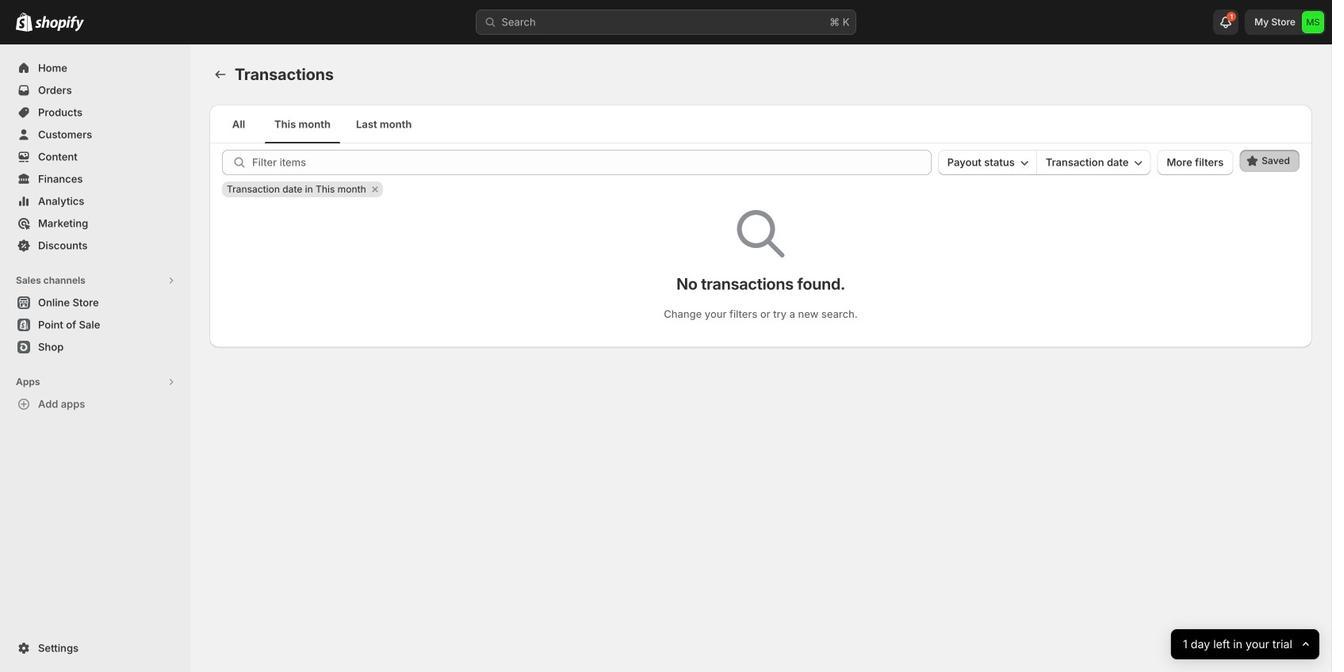Task type: locate. For each thing, give the bounding box(es) containing it.
tab list
[[216, 105, 1306, 144]]

shopify image
[[35, 16, 84, 32]]



Task type: vqa. For each thing, say whether or not it's contained in the screenshot.
Add
no



Task type: describe. For each thing, give the bounding box(es) containing it.
my store image
[[1302, 11, 1324, 33]]

empty search results image
[[737, 210, 785, 258]]

Filter items text field
[[252, 150, 932, 175]]

shopify image
[[16, 12, 33, 32]]



